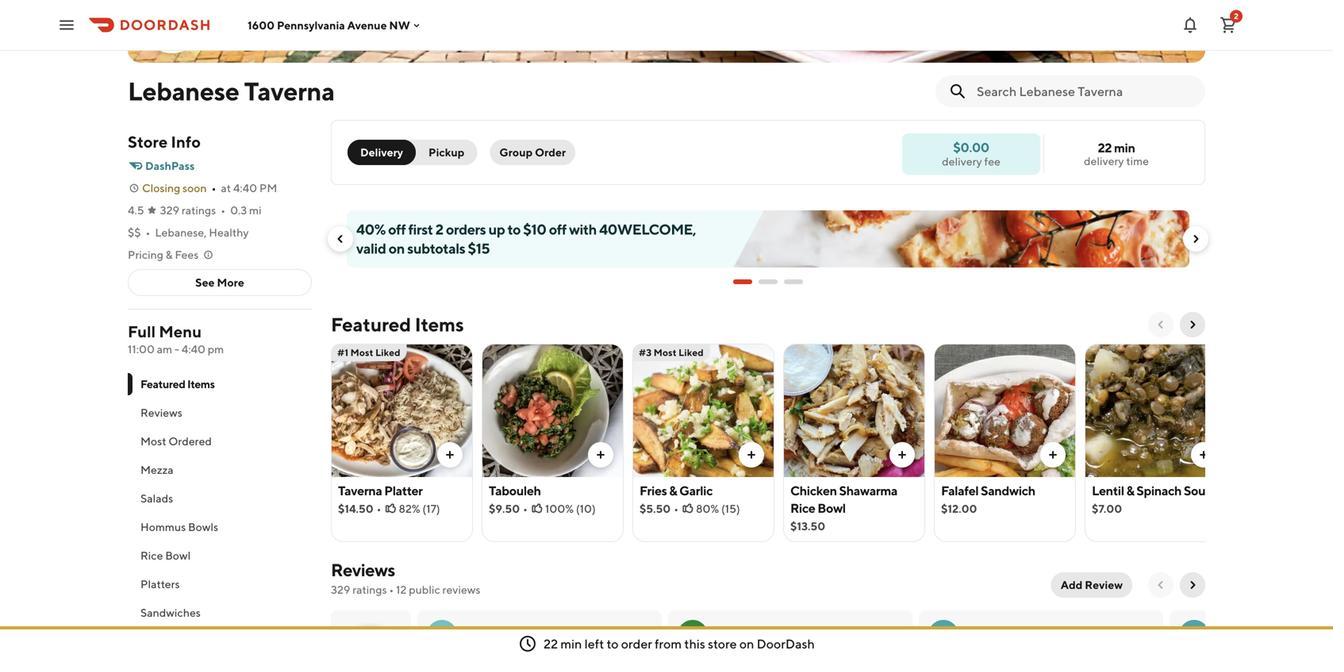 Task type: locate. For each thing, give the bounding box(es) containing it.
1 horizontal spatial items
[[415, 313, 464, 336]]

1 vertical spatial 4:40
[[182, 343, 206, 356]]

off right $10
[[549, 221, 567, 238]]

lentil
[[1092, 483, 1125, 498]]

& inside pricing & fees button
[[166, 248, 173, 261]]

2 right the first
[[436, 221, 444, 238]]

reviews 329 ratings • 12 public reviews
[[331, 560, 481, 596]]

$9.50
[[489, 502, 520, 515]]

1 vertical spatial previous button of carousel image
[[1155, 318, 1168, 331]]

2 inside "40% off first 2 orders up to $10 off with 40welcome, valid on subtotals $15"
[[436, 221, 444, 238]]

next button of carousel image
[[1187, 318, 1200, 331]]

0 horizontal spatial rice
[[141, 549, 163, 562]]

22 left time
[[1098, 140, 1112, 155]]

2 off from the left
[[549, 221, 567, 238]]

left
[[585, 636, 604, 651]]

liked for platter
[[376, 347, 401, 358]]

1 vertical spatial featured
[[141, 377, 185, 391]]

reviews
[[141, 406, 182, 419], [331, 560, 395, 580]]

scott s
[[464, 628, 503, 643]]

to inside "40% off first 2 orders up to $10 off with 40welcome, valid on subtotals $15"
[[508, 221, 521, 238]]

1 horizontal spatial &
[[669, 483, 677, 498]]

5 add item to cart image from the left
[[1198, 449, 1211, 461]]

taverna up $14.50 on the left bottom of the page
[[338, 483, 382, 498]]

s right "scott"
[[496, 628, 503, 643]]

soup
[[1184, 483, 1213, 498]]

reviews down $14.50 on the left bottom of the page
[[331, 560, 395, 580]]

• inside the reviews 329 ratings • 12 public reviews
[[389, 583, 394, 596]]

0 vertical spatial 329
[[160, 204, 179, 217]]

#3
[[639, 347, 652, 358]]

dessert
[[141, 635, 179, 648]]

featured up the '#1 most liked'
[[331, 313, 411, 336]]

$$ • lebanese, healthy
[[128, 226, 249, 239]]

avenue
[[347, 18, 387, 32]]

shawarma
[[839, 483, 898, 498]]

0 vertical spatial bowl
[[818, 501, 846, 516]]

0 horizontal spatial most
[[141, 435, 166, 448]]

group
[[500, 146, 533, 159]]

1 vertical spatial 329
[[331, 583, 350, 596]]

0 horizontal spatial 2
[[436, 221, 444, 238]]

0 horizontal spatial reviews
[[141, 406, 182, 419]]

0 horizontal spatial off
[[388, 221, 406, 238]]

featured items heading
[[331, 312, 464, 337]]

1 horizontal spatial 2
[[1235, 12, 1239, 21]]

min inside 22 min delivery time
[[1115, 140, 1136, 155]]

2 right notification bell image
[[1235, 12, 1239, 21]]

rice up platters
[[141, 549, 163, 562]]

& for fees
[[166, 248, 173, 261]]

& right lentil
[[1127, 483, 1135, 498]]

off left the first
[[388, 221, 406, 238]]

dashpass
[[145, 159, 195, 172]]

100%
[[545, 502, 574, 515]]

items down subtotals
[[415, 313, 464, 336]]

salads button
[[128, 484, 312, 513]]

2 horizontal spatial most
[[654, 347, 677, 358]]

delivery inside $0.00 delivery fee
[[942, 155, 983, 168]]

#3 most liked
[[639, 347, 704, 358]]

liked down featured items heading
[[376, 347, 401, 358]]

order
[[621, 636, 652, 651]]

$5.50
[[640, 502, 671, 515]]

329 ratings •
[[160, 204, 226, 217]]

min down item search search box
[[1115, 140, 1136, 155]]

1 horizontal spatial taverna
[[338, 483, 382, 498]]

1 vertical spatial to
[[607, 636, 619, 651]]

• down taverna platter at the bottom left of page
[[377, 502, 381, 515]]

reviews for reviews 329 ratings • 12 public reviews
[[331, 560, 395, 580]]

1 vertical spatial 22
[[544, 636, 558, 651]]

featured items up the '#1 most liked'
[[331, 313, 464, 336]]

1 horizontal spatial t
[[1017, 628, 1024, 643]]

0 horizontal spatial previous button of carousel image
[[334, 233, 347, 245]]

1 vertical spatial reviews
[[331, 560, 395, 580]]

on right store
[[740, 636, 754, 651]]

• right $$
[[146, 226, 150, 239]]

$$
[[128, 226, 141, 239]]

$12.00
[[942, 502, 978, 515]]

1 vertical spatial ratings
[[353, 583, 387, 596]]

0 horizontal spatial liked
[[376, 347, 401, 358]]

0 horizontal spatial taverna
[[244, 76, 335, 106]]

closing
[[142, 181, 180, 194]]

previous button of carousel image left 40%
[[334, 233, 347, 245]]

s left "scott"
[[438, 626, 446, 643]]

4:40
[[233, 181, 257, 194], [182, 343, 206, 356]]

1 t from the left
[[756, 628, 763, 643]]

add item to cart image
[[444, 449, 456, 461], [745, 449, 758, 461], [896, 449, 909, 461], [1047, 449, 1060, 461], [1198, 449, 1211, 461]]

next button of carousel image
[[1190, 233, 1203, 245]]

order methods option group
[[348, 140, 477, 165]]

1 horizontal spatial most
[[351, 347, 374, 358]]

329 inside the reviews 329 ratings • 12 public reviews
[[331, 583, 350, 596]]

0 vertical spatial 2
[[1235, 12, 1239, 21]]

& inside 'lentil & spinach soup $7.00'
[[1127, 483, 1135, 498]]

reviews up most ordered in the left of the page
[[141, 406, 182, 419]]

fries
[[640, 483, 667, 498]]

0 vertical spatial previous button of carousel image
[[334, 233, 347, 245]]

& left fees
[[166, 248, 173, 261]]

a
[[688, 626, 698, 643]]

&
[[166, 248, 173, 261], [669, 483, 677, 498], [1127, 483, 1135, 498]]

22 min delivery time
[[1084, 140, 1150, 168]]

$13.50
[[791, 520, 826, 533]]

most inside button
[[141, 435, 166, 448]]

1 horizontal spatial featured
[[331, 313, 411, 336]]

bowl
[[818, 501, 846, 516], [165, 549, 191, 562]]

fries & garlic
[[640, 483, 713, 498]]

22 left the left
[[544, 636, 558, 651]]

0 horizontal spatial min
[[561, 636, 582, 651]]

1 vertical spatial on
[[740, 636, 754, 651]]

0 vertical spatial reviews
[[141, 406, 182, 419]]

1 off from the left
[[388, 221, 406, 238]]

bowl down hommus bowls
[[165, 549, 191, 562]]

1 vertical spatial 2
[[436, 221, 444, 238]]

most ordered button
[[128, 427, 312, 456]]

platters button
[[128, 570, 312, 599]]

0 vertical spatial taverna
[[244, 76, 335, 106]]

0 horizontal spatial delivery
[[942, 155, 983, 168]]

reviews inside the reviews 329 ratings • 12 public reviews
[[331, 560, 395, 580]]

store info
[[128, 133, 201, 151]]

0 vertical spatial rice
[[791, 501, 816, 516]]

on inside "40% off first 2 orders up to $10 off with 40welcome, valid on subtotals $15"
[[389, 240, 405, 257]]

platters
[[141, 578, 180, 591]]

reviews for reviews
[[141, 406, 182, 419]]

to right up
[[508, 221, 521, 238]]

previous button of carousel image left next button of carousel image on the right
[[1155, 318, 1168, 331]]

most
[[351, 347, 374, 358], [654, 347, 677, 358], [141, 435, 166, 448]]

$14.50
[[338, 502, 374, 515]]

delivery left time
[[1084, 154, 1125, 168]]

select promotional banner element
[[734, 268, 803, 296]]

add review
[[1061, 578, 1123, 591]]

min for delivery
[[1115, 140, 1136, 155]]

1 horizontal spatial off
[[549, 221, 567, 238]]

0 horizontal spatial on
[[389, 240, 405, 257]]

0 horizontal spatial bowl
[[165, 549, 191, 562]]

bowl inside button
[[165, 549, 191, 562]]

lentil & spinach soup image
[[1086, 344, 1226, 477]]

1 horizontal spatial rice
[[791, 501, 816, 516]]

4:40 right 'at'
[[233, 181, 257, 194]]

healthy
[[209, 226, 249, 239]]

t right annika
[[756, 628, 763, 643]]

#1
[[337, 347, 349, 358]]

lebanese taverna image
[[142, 0, 202, 52]]

0 vertical spatial featured items
[[331, 313, 464, 336]]

bowls
[[188, 520, 218, 533]]

0 horizontal spatial &
[[166, 248, 173, 261]]

• down tabouleh
[[523, 502, 528, 515]]

1 horizontal spatial on
[[740, 636, 754, 651]]

1 horizontal spatial reviews
[[331, 560, 395, 580]]

to right the left
[[607, 636, 619, 651]]

• left 'at'
[[212, 181, 216, 194]]

full menu 11:00 am - 4:40 pm
[[128, 322, 224, 356]]

delivery inside 22 min delivery time
[[1084, 154, 1125, 168]]

ratings down soon
[[182, 204, 216, 217]]

rice up $13.50
[[791, 501, 816, 516]]

3 add item to cart image from the left
[[896, 449, 909, 461]]

0 vertical spatial ratings
[[182, 204, 216, 217]]

garlic
[[680, 483, 713, 498]]

& right fries
[[669, 483, 677, 498]]

bowl inside chicken shawarma rice bowl $13.50
[[818, 501, 846, 516]]

Delivery radio
[[348, 140, 416, 165]]

doordash
[[757, 636, 815, 651]]

min left the left
[[561, 636, 582, 651]]

1 horizontal spatial liked
[[679, 347, 704, 358]]

• left 0.3
[[221, 204, 226, 217]]

0 vertical spatial 22
[[1098, 140, 1112, 155]]

0 vertical spatial 4:40
[[233, 181, 257, 194]]

salads
[[141, 492, 173, 505]]

80%
[[696, 502, 719, 515]]

2 liked from the left
[[679, 347, 704, 358]]

delivery left fee
[[942, 155, 983, 168]]

see more button
[[129, 270, 311, 295]]

most ordered
[[141, 435, 212, 448]]

sandwiches
[[141, 606, 201, 619]]

1 vertical spatial featured items
[[141, 377, 215, 391]]

4:40 inside full menu 11:00 am - 4:40 pm
[[182, 343, 206, 356]]

most up mezza
[[141, 435, 166, 448]]

1 vertical spatial rice
[[141, 549, 163, 562]]

0 horizontal spatial featured items
[[141, 377, 215, 391]]

add item to cart image for lentil
[[1198, 449, 1211, 461]]

to
[[508, 221, 521, 238], [607, 636, 619, 651]]

taverna down the pennsylvania
[[244, 76, 335, 106]]

1 vertical spatial min
[[561, 636, 582, 651]]

pm
[[208, 343, 224, 356]]

329 down reviews link
[[331, 583, 350, 596]]

sandwich
[[981, 483, 1036, 498]]

pricing & fees button
[[128, 247, 215, 263]]

featured items down -
[[141, 377, 215, 391]]

t for m
[[1017, 628, 1024, 643]]

1 vertical spatial bowl
[[165, 549, 191, 562]]

0 vertical spatial on
[[389, 240, 405, 257]]

2 t from the left
[[1017, 628, 1024, 643]]

lebanese,
[[155, 226, 207, 239]]

t right "margaux"
[[1017, 628, 1024, 643]]

0 vertical spatial featured
[[331, 313, 411, 336]]

0 vertical spatial min
[[1115, 140, 1136, 155]]

ratings down reviews link
[[353, 583, 387, 596]]

previous button of carousel image
[[334, 233, 347, 245], [1155, 318, 1168, 331]]

1 horizontal spatial 22
[[1098, 140, 1112, 155]]

menu
[[159, 322, 202, 341]]

329 down closing soon
[[160, 204, 179, 217]]

0 vertical spatial items
[[415, 313, 464, 336]]

-
[[175, 343, 179, 356]]

1 vertical spatial items
[[187, 377, 215, 391]]

bowl down chicken
[[818, 501, 846, 516]]

liked right #3
[[679, 347, 704, 358]]

fries & garlic image
[[633, 344, 774, 477]]

0 horizontal spatial to
[[508, 221, 521, 238]]

1 horizontal spatial 329
[[331, 583, 350, 596]]

329
[[160, 204, 179, 217], [331, 583, 350, 596]]

reviews inside button
[[141, 406, 182, 419]]

rice bowl button
[[128, 541, 312, 570]]

0 horizontal spatial 4:40
[[182, 343, 206, 356]]

0 vertical spatial to
[[508, 221, 521, 238]]

items up reviews button at the bottom of the page
[[187, 377, 215, 391]]

0 horizontal spatial 22
[[544, 636, 558, 651]]

40% off first 2 orders up to $10 off with 40welcome, valid on subtotals $15
[[356, 221, 696, 257]]

2 horizontal spatial &
[[1127, 483, 1135, 498]]

4:40 right -
[[182, 343, 206, 356]]

40welcome,
[[599, 221, 696, 238]]

featured down am
[[141, 377, 185, 391]]

82% (17)
[[399, 502, 440, 515]]

1 horizontal spatial bowl
[[818, 501, 846, 516]]

1 horizontal spatial ratings
[[353, 583, 387, 596]]

2 inside button
[[1235, 12, 1239, 21]]

up
[[489, 221, 505, 238]]

nw
[[389, 18, 410, 32]]

0 horizontal spatial t
[[756, 628, 763, 643]]

1 liked from the left
[[376, 347, 401, 358]]

j
[[1191, 626, 1198, 643]]

info
[[171, 133, 201, 151]]

delivery
[[1084, 154, 1125, 168], [942, 155, 983, 168]]

most right #3
[[654, 347, 677, 358]]

margaux t
[[965, 628, 1024, 643]]

•
[[212, 181, 216, 194], [221, 204, 226, 217], [146, 226, 150, 239], [377, 502, 381, 515], [523, 502, 528, 515], [674, 502, 679, 515], [389, 583, 394, 596]]

22 inside 22 min delivery time
[[1098, 140, 1112, 155]]

store
[[708, 636, 737, 651]]

delivery
[[360, 146, 403, 159]]

on right the valid
[[389, 240, 405, 257]]

liked for &
[[679, 347, 704, 358]]

• left 12 at the bottom
[[389, 583, 394, 596]]

1 horizontal spatial min
[[1115, 140, 1136, 155]]

0 horizontal spatial items
[[187, 377, 215, 391]]

1 horizontal spatial delivery
[[1084, 154, 1125, 168]]

22 for 22 min left to order from this store on doordash
[[544, 636, 558, 651]]

most right #1
[[351, 347, 374, 358]]

#1 most liked
[[337, 347, 401, 358]]

on
[[389, 240, 405, 257], [740, 636, 754, 651]]

• at 4:40 pm
[[212, 181, 277, 194]]

4 add item to cart image from the left
[[1047, 449, 1060, 461]]



Task type: describe. For each thing, give the bounding box(es) containing it.
dessert button
[[128, 627, 312, 656]]

& for garlic
[[669, 483, 677, 498]]

Item Search search field
[[977, 83, 1193, 100]]

falafel sandwich image
[[935, 344, 1076, 477]]

$7.00
[[1092, 502, 1123, 515]]

1 horizontal spatial 4:40
[[233, 181, 257, 194]]

0 horizontal spatial 329
[[160, 204, 179, 217]]

1 horizontal spatial to
[[607, 636, 619, 651]]

falafel
[[942, 483, 979, 498]]

$0.00 delivery fee
[[942, 140, 1001, 168]]

ordered
[[169, 435, 212, 448]]

review
[[1085, 578, 1123, 591]]

add item to cart image
[[595, 449, 607, 461]]

hommus
[[141, 520, 186, 533]]

next image
[[1187, 579, 1200, 591]]

(17)
[[423, 502, 440, 515]]

pm
[[259, 181, 277, 194]]

valid
[[356, 240, 386, 257]]

previous image
[[1155, 579, 1168, 591]]

22 min left to order from this store on doordash
[[544, 636, 815, 651]]

pickup
[[429, 146, 465, 159]]

pennsylvania
[[277, 18, 345, 32]]

min for left
[[561, 636, 582, 651]]

(15)
[[722, 502, 740, 515]]

notification bell image
[[1181, 15, 1200, 35]]

at
[[221, 181, 231, 194]]

t for a
[[756, 628, 763, 643]]

(10)
[[576, 502, 596, 515]]

0 horizontal spatial s
[[438, 626, 446, 643]]

• down fries & garlic
[[674, 502, 679, 515]]

annika
[[714, 628, 754, 643]]

most for fries
[[654, 347, 677, 358]]

order
[[535, 146, 566, 159]]

1600 pennsylvania avenue nw
[[248, 18, 410, 32]]

open menu image
[[57, 15, 76, 35]]

$15
[[468, 240, 490, 257]]

tabouleh image
[[483, 344, 623, 477]]

lentil & spinach soup $7.00
[[1092, 483, 1213, 515]]

Pickup radio
[[406, 140, 477, 165]]

see more
[[195, 276, 244, 289]]

1 horizontal spatial featured items
[[331, 313, 464, 336]]

full
[[128, 322, 156, 341]]

more
[[217, 276, 244, 289]]

& for spinach
[[1127, 483, 1135, 498]]

annika t
[[714, 628, 763, 643]]

pricing & fees
[[128, 248, 199, 261]]

0 horizontal spatial ratings
[[182, 204, 216, 217]]

2 button
[[1213, 9, 1245, 41]]

reviews link
[[331, 560, 395, 580]]

featured inside heading
[[331, 313, 411, 336]]

public
[[409, 583, 440, 596]]

rice inside chicken shawarma rice bowl $13.50
[[791, 501, 816, 516]]

orders
[[446, 221, 486, 238]]

fee
[[985, 155, 1001, 168]]

platter
[[384, 483, 423, 498]]

0.3
[[230, 204, 247, 217]]

spinach
[[1137, 483, 1182, 498]]

time
[[1127, 154, 1150, 168]]

1 vertical spatial taverna
[[338, 483, 382, 498]]

soon
[[183, 181, 207, 194]]

taverna platter
[[338, 483, 423, 498]]

$0.00
[[954, 140, 990, 155]]

1 add item to cart image from the left
[[444, 449, 456, 461]]

82%
[[399, 502, 420, 515]]

fees
[[175, 248, 199, 261]]

mi
[[249, 204, 262, 217]]

rice bowl
[[141, 549, 191, 562]]

falafel sandwich $12.00
[[942, 483, 1036, 515]]

first
[[408, 221, 433, 238]]

mezza button
[[128, 456, 312, 484]]

0.3 mi
[[230, 204, 262, 217]]

with
[[569, 221, 597, 238]]

40%
[[356, 221, 386, 238]]

add item to cart image for chicken
[[896, 449, 909, 461]]

taverna platter image
[[332, 344, 472, 477]]

tabouleh
[[489, 483, 541, 498]]

sandwiches button
[[128, 599, 312, 627]]

subtotals
[[407, 240, 465, 257]]

see
[[195, 276, 215, 289]]

store
[[128, 133, 168, 151]]

22 for 22 min delivery time
[[1098, 140, 1112, 155]]

0 horizontal spatial featured
[[141, 377, 185, 391]]

2 items, open order cart image
[[1219, 15, 1238, 35]]

add item to cart image for falafel
[[1047, 449, 1060, 461]]

m
[[937, 626, 951, 643]]

ratings inside the reviews 329 ratings • 12 public reviews
[[353, 583, 387, 596]]

1600 pennsylvania avenue nw button
[[248, 18, 423, 32]]

group order button
[[490, 140, 576, 165]]

100% (10)
[[545, 502, 596, 515]]

most for taverna
[[351, 347, 374, 358]]

1 horizontal spatial previous button of carousel image
[[1155, 318, 1168, 331]]

1 horizontal spatial s
[[496, 628, 503, 643]]

group order
[[500, 146, 566, 159]]

chicken shawarma rice bowl image
[[784, 344, 925, 477]]

items inside heading
[[415, 313, 464, 336]]

80% (15)
[[696, 502, 740, 515]]

chicken shawarma rice bowl $13.50
[[791, 483, 898, 533]]

2 add item to cart image from the left
[[745, 449, 758, 461]]

rice inside button
[[141, 549, 163, 562]]



Task type: vqa. For each thing, say whether or not it's contained in the screenshot.
Healthy
yes



